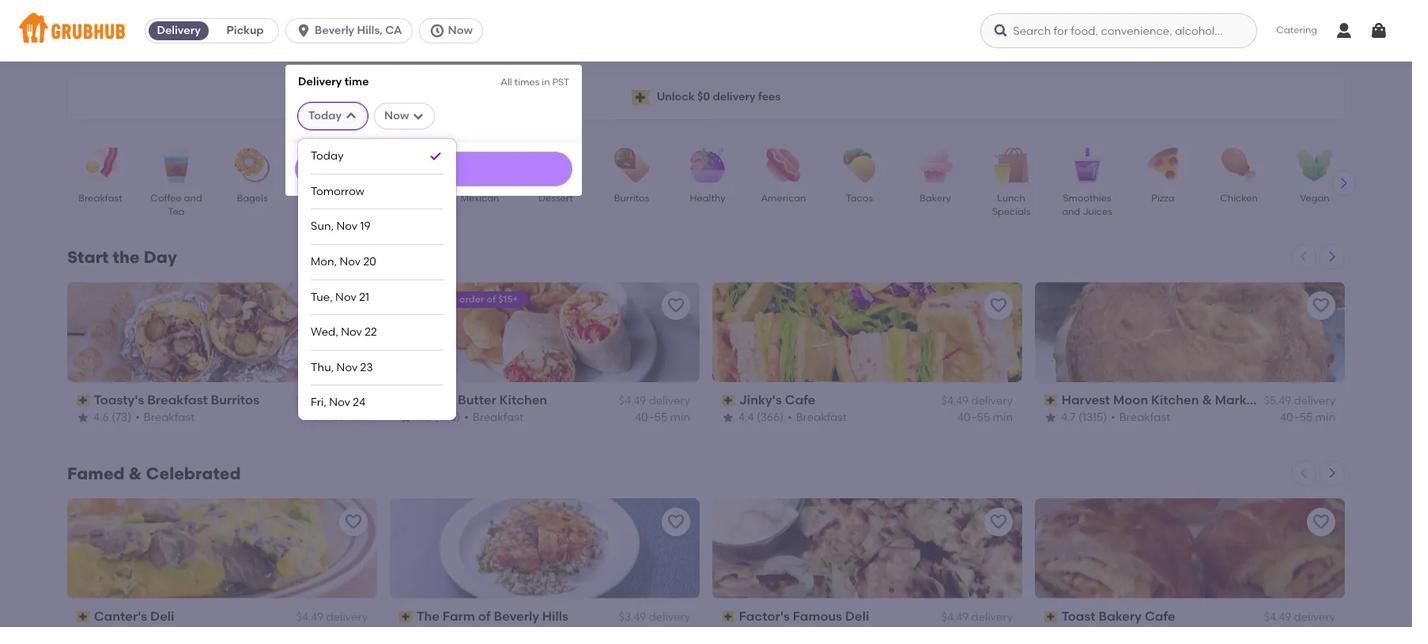 Task type: describe. For each thing, give the bounding box(es) containing it.
pst
[[552, 77, 569, 88]]

nov for mon,
[[340, 255, 361, 269]]

marketplace
[[1215, 393, 1294, 408]]

the
[[416, 609, 440, 625]]

4.7
[[1061, 411, 1076, 424]]

mon, nov 20
[[311, 255, 376, 269]]

nov for wed,
[[341, 326, 362, 339]]

coffee and tea image
[[149, 148, 204, 183]]

star icon image for jinky's cafe
[[722, 412, 735, 424]]

time
[[345, 75, 369, 89]]

$3.49
[[619, 611, 646, 625]]

american
[[761, 193, 806, 204]]

canter's deli
[[94, 609, 174, 625]]

catering
[[1276, 25, 1317, 36]]

subscription pass image for harvest moon kitchen & marketplace
[[1044, 396, 1058, 407]]

4.4 (366)
[[738, 411, 784, 424]]

all times in pst
[[501, 77, 569, 88]]

and for smoothies and juices
[[1062, 207, 1080, 218]]

ca
[[385, 24, 402, 37]]

canter's
[[94, 609, 147, 625]]

breakfast for 4.6 (73)
[[144, 411, 195, 424]]

nov for tue,
[[335, 291, 356, 304]]

farm
[[443, 609, 475, 625]]

save this restaurant image for toast bakery cafe
[[1312, 513, 1331, 532]]

$3.49 delivery
[[619, 611, 690, 625]]

$4.49 for jinky's cafe
[[941, 395, 969, 408]]

delivery for canter's deli
[[326, 611, 368, 625]]

bagels
[[237, 193, 268, 204]]

caret right icon image for day
[[1326, 251, 1339, 263]]

fast food
[[306, 193, 351, 204]]

2 deli from the left
[[845, 609, 869, 625]]

0 vertical spatial caret right icon image
[[1338, 177, 1350, 190]]

2 save this restaurant image from the left
[[989, 296, 1008, 315]]

smoothies
[[1063, 193, 1111, 204]]

1 vertical spatial burritos
[[211, 393, 259, 408]]

update button
[[295, 152, 573, 187]]

$3 off your order of $15+
[[409, 294, 518, 305]]

0 vertical spatial burritos
[[614, 193, 649, 204]]

famed
[[67, 464, 125, 484]]

mexican image
[[452, 148, 508, 183]]

beverly hills, ca button
[[286, 18, 419, 43]]

24
[[353, 396, 365, 410]]

• breakfast for toasty's
[[135, 411, 195, 424]]

22
[[365, 326, 377, 339]]

start
[[67, 247, 109, 267]]

toast bakery cafe
[[1062, 609, 1175, 625]]

• for harvest
[[1111, 411, 1115, 424]]

subscription pass image for toasty's breakfast burritos
[[77, 396, 91, 407]]

40–55 for jinky's cafe
[[958, 411, 990, 424]]

unlock
[[657, 90, 695, 103]]

now button
[[419, 18, 489, 43]]

breakfast image
[[73, 148, 128, 183]]

star icon image for toasty's breakfast burritos
[[77, 412, 89, 424]]

famous
[[793, 609, 842, 625]]

1 horizontal spatial svg image
[[345, 110, 357, 122]]

breakfast for 4.4 (366)
[[796, 411, 847, 424]]

4.6 for 4.6 (73)
[[93, 411, 109, 424]]

2 min from the left
[[670, 411, 690, 424]]

nov for sun,
[[336, 220, 357, 234]]

$3
[[409, 294, 419, 305]]

delivery for toast bakery cafe
[[1294, 611, 1335, 625]]

beverly hills, ca
[[315, 24, 402, 37]]

(973)
[[434, 411, 460, 424]]

breakfast for 4.6 (973)
[[473, 411, 524, 424]]

4.6 (973)
[[416, 411, 460, 424]]

nov for fri,
[[329, 396, 350, 410]]

subscription pass image for canter's deli
[[77, 612, 91, 623]]

check icon image
[[428, 149, 444, 164]]

4.6 for 4.6 (973)
[[416, 411, 432, 424]]

4.7 (1315)
[[1061, 411, 1107, 424]]

$0
[[697, 90, 710, 103]]

1 vertical spatial &
[[129, 464, 142, 484]]

2 star icon image from the left
[[399, 412, 412, 424]]

jinky's
[[739, 393, 782, 408]]

lunch
[[997, 193, 1025, 204]]

$4.49 delivery for factor's famous deli
[[941, 611, 1013, 625]]

burritos image
[[604, 148, 659, 183]]

caret left icon image for start the day
[[1297, 251, 1310, 263]]

tue,
[[311, 291, 333, 304]]

1 save this restaurant image from the left
[[667, 296, 685, 315]]

the
[[113, 247, 140, 267]]

healthy
[[690, 193, 725, 204]]

$15+
[[498, 294, 518, 305]]

specials
[[992, 207, 1030, 218]]

main navigation navigation
[[0, 0, 1412, 628]]

40–55 min for toasty's breakfast burritos
[[312, 411, 368, 424]]

and for coffee and tea
[[184, 193, 202, 204]]

sun, nov 19
[[311, 220, 371, 234]]

1 vertical spatial of
[[478, 609, 491, 625]]

harvest moon kitchen & marketplace
[[1062, 393, 1294, 408]]

sweet butter kitchen
[[416, 393, 547, 408]]

$4.49 for factor's famous deli
[[941, 611, 969, 625]]

mexican
[[461, 193, 499, 204]]

svg image inside beverly hills, ca button
[[296, 23, 312, 39]]

caret right icon image for celebrated
[[1326, 467, 1339, 480]]

breakfast right toasty's
[[147, 393, 208, 408]]

4.4
[[738, 411, 754, 424]]

toast
[[1062, 609, 1095, 625]]

$4.49 for toasty's breakfast burritos
[[296, 395, 323, 408]]

off
[[422, 294, 434, 305]]

1 horizontal spatial bakery
[[1099, 609, 1142, 625]]

delivery for toasty's breakfast burritos
[[326, 395, 368, 408]]

caret left icon image for famed & celebrated
[[1297, 467, 1310, 480]]

bagels image
[[225, 148, 280, 183]]

delivery button
[[146, 18, 212, 43]]

famed & celebrated
[[67, 464, 241, 484]]

20
[[363, 255, 376, 269]]

butter
[[458, 393, 496, 408]]

thu,
[[311, 361, 334, 375]]

all
[[501, 77, 512, 88]]

harvest
[[1062, 393, 1110, 408]]

$5.49
[[1264, 395, 1291, 408]]

delivery for the farm of beverly hills
[[649, 611, 690, 625]]

sweet
[[416, 393, 455, 408]]

start the day
[[67, 247, 177, 267]]

save this restaurant image for canter's deli
[[344, 513, 363, 532]]

(1315)
[[1078, 411, 1107, 424]]

star icon image for harvest moon kitchen & marketplace
[[1044, 412, 1057, 424]]



Task type: locate. For each thing, give the bounding box(es) containing it.
toasty's
[[94, 393, 144, 408]]

caret left icon image down vegan
[[1297, 251, 1310, 263]]

kitchen right butter
[[499, 393, 547, 408]]

0 horizontal spatial delivery
[[157, 24, 201, 37]]

1 4.6 from the left
[[93, 411, 109, 424]]

save this restaurant button
[[339, 292, 368, 320], [662, 292, 690, 320], [984, 292, 1013, 320], [1307, 292, 1335, 320], [339, 508, 368, 537], [662, 508, 690, 537], [984, 508, 1013, 537], [1307, 508, 1335, 537]]

tue, nov 21
[[311, 291, 369, 304]]

healthy image
[[680, 148, 735, 183]]

the farm of beverly hills
[[416, 609, 568, 625]]

star icon image left "4.6 (973)"
[[399, 412, 412, 424]]

star icon image left 4.4
[[722, 412, 735, 424]]

0 horizontal spatial cafe
[[785, 393, 816, 408]]

of right the farm in the left of the page
[[478, 609, 491, 625]]

4.6 (73)
[[93, 411, 131, 424]]

deli right famous
[[845, 609, 869, 625]]

1 vertical spatial caret right icon image
[[1326, 251, 1339, 263]]

caret left icon image down $5.49 delivery
[[1297, 467, 1310, 480]]

2 vertical spatial caret right icon image
[[1326, 467, 1339, 480]]

3 • breakfast from the left
[[788, 411, 847, 424]]

• right (73)
[[135, 411, 140, 424]]

40–55 for harvest moon kitchen & marketplace
[[1280, 411, 1313, 424]]

breakfast
[[79, 193, 122, 204], [147, 393, 208, 408], [144, 411, 195, 424], [473, 411, 524, 424], [796, 411, 847, 424], [1119, 411, 1170, 424]]

grubhub plus flag logo image
[[631, 90, 650, 105]]

1 horizontal spatial kitchen
[[1151, 393, 1199, 408]]

hamburgers image
[[376, 148, 432, 183]]

min left 4.7
[[993, 411, 1013, 424]]

celebrated
[[146, 464, 241, 484]]

0 vertical spatial caret left icon image
[[1297, 251, 1310, 263]]

1 40–55 from the left
[[312, 411, 345, 424]]

0 horizontal spatial bakery
[[920, 193, 951, 204]]

subscription pass image
[[77, 396, 91, 407], [1044, 396, 1058, 407], [77, 612, 91, 623], [399, 612, 413, 623], [1044, 612, 1058, 623]]

1 star icon image from the left
[[77, 412, 89, 424]]

fast
[[306, 193, 325, 204]]

$4.49 delivery for jinky's cafe
[[941, 395, 1013, 408]]

0 horizontal spatial 4.6
[[93, 411, 109, 424]]

$4.49
[[296, 395, 323, 408], [619, 395, 646, 408], [941, 395, 969, 408], [296, 611, 323, 625], [941, 611, 969, 625], [1264, 611, 1291, 625]]

1 vertical spatial delivery
[[298, 75, 342, 89]]

today up tomorrow on the left top
[[311, 150, 344, 163]]

subscription pass image left jinky's
[[722, 396, 736, 407]]

nov for thu,
[[336, 361, 358, 375]]

fri,
[[311, 396, 326, 410]]

min left 4.4
[[670, 411, 690, 424]]

19
[[360, 220, 371, 234]]

moon
[[1113, 393, 1148, 408]]

delivery left pickup
[[157, 24, 201, 37]]

day
[[144, 247, 177, 267]]

svg image inside now button
[[429, 23, 445, 39]]

nov left "21"
[[335, 291, 356, 304]]

4 • from the left
[[1111, 411, 1115, 424]]

toasty's breakfast burritos
[[94, 393, 259, 408]]

1 vertical spatial beverly
[[494, 609, 539, 625]]

tacos image
[[832, 148, 887, 183]]

21
[[359, 291, 369, 304]]

factor's famous deli
[[739, 609, 869, 625]]

thu, nov 23
[[311, 361, 373, 375]]

subscription pass image left the "toast"
[[1044, 612, 1058, 623]]

4 • breakfast from the left
[[1111, 411, 1170, 424]]

0 vertical spatial &
[[1202, 393, 1212, 408]]

delivery inside button
[[157, 24, 201, 37]]

jinky's cafe
[[739, 393, 816, 408]]

$4.49 for toast bakery cafe
[[1264, 611, 1291, 625]]

lunch specials
[[992, 193, 1030, 218]]

nov
[[336, 220, 357, 234], [340, 255, 361, 269], [335, 291, 356, 304], [341, 326, 362, 339], [336, 361, 358, 375], [329, 396, 350, 410]]

1 • breakfast from the left
[[135, 411, 195, 424]]

of left $15+
[[487, 294, 496, 305]]

• breakfast down jinky's cafe
[[788, 411, 847, 424]]

breakfast down breakfast image
[[79, 193, 122, 204]]

nov left 20
[[340, 255, 361, 269]]

subscription pass image left toasty's
[[77, 396, 91, 407]]

list box containing today
[[311, 139, 444, 421]]

1 min from the left
[[348, 411, 368, 424]]

0 vertical spatial beverly
[[315, 24, 354, 37]]

chicken
[[1220, 193, 1258, 204]]

40–55 min for jinky's cafe
[[958, 411, 1013, 424]]

save this restaurant image for factor's famous deli
[[989, 513, 1008, 532]]

1 horizontal spatial and
[[1062, 207, 1080, 218]]

• for jinky's
[[788, 411, 792, 424]]

min down $5.49 delivery
[[1315, 411, 1335, 424]]

save this restaurant image for the farm of beverly hills
[[667, 513, 685, 532]]

star icon image left 4.7
[[1044, 412, 1057, 424]]

dessert
[[539, 193, 573, 204]]

(366)
[[757, 411, 784, 424]]

1 deli from the left
[[150, 609, 174, 625]]

4.6
[[93, 411, 109, 424], [416, 411, 432, 424]]

svg image
[[1369, 21, 1388, 40], [429, 23, 445, 39], [993, 23, 1009, 39], [412, 110, 425, 122]]

tacos
[[846, 193, 873, 204]]

• breakfast down the toasty's breakfast burritos
[[135, 411, 195, 424]]

save this restaurant image
[[667, 296, 685, 315], [989, 296, 1008, 315]]

now
[[448, 24, 473, 37], [384, 109, 409, 122]]

subscription pass image left canter's
[[77, 612, 91, 623]]

1 vertical spatial bakery
[[1099, 609, 1142, 625]]

2 subscription pass image from the top
[[722, 612, 736, 623]]

1 horizontal spatial burritos
[[614, 193, 649, 204]]

• breakfast down sweet butter kitchen
[[464, 411, 524, 424]]

breakfast down moon
[[1119, 411, 1170, 424]]

bakery image
[[908, 148, 963, 183]]

smoothies and juices image
[[1059, 148, 1115, 183]]

0 vertical spatial delivery
[[157, 24, 201, 37]]

1 horizontal spatial deli
[[845, 609, 869, 625]]

subscription pass image for the farm of beverly hills
[[399, 612, 413, 623]]

0 horizontal spatial now
[[384, 109, 409, 122]]

of
[[487, 294, 496, 305], [478, 609, 491, 625]]

3 min from the left
[[993, 411, 1013, 424]]

breakfast down sweet butter kitchen
[[473, 411, 524, 424]]

min for jinky's cafe
[[993, 411, 1013, 424]]

delivery for delivery
[[157, 24, 201, 37]]

save this restaurant image
[[344, 296, 363, 315], [1312, 296, 1331, 315], [344, 513, 363, 532], [667, 513, 685, 532], [989, 513, 1008, 532], [1312, 513, 1331, 532]]

fast food image
[[300, 148, 356, 183]]

factor's
[[739, 609, 790, 625]]

$4.49 delivery for canter's deli
[[296, 611, 368, 625]]

subscription pass image left the
[[399, 612, 413, 623]]

beverly left hills
[[494, 609, 539, 625]]

0 vertical spatial and
[[184, 193, 202, 204]]

1 horizontal spatial beverly
[[494, 609, 539, 625]]

3 • from the left
[[788, 411, 792, 424]]

delivery for harvest moon kitchen & marketplace
[[1294, 395, 1335, 408]]

kitchen for moon
[[1151, 393, 1199, 408]]

today inside option
[[311, 150, 344, 163]]

0 vertical spatial today
[[308, 109, 342, 122]]

3 40–55 min from the left
[[958, 411, 1013, 424]]

bakery right the "toast"
[[1099, 609, 1142, 625]]

today option
[[311, 139, 444, 175]]

1 horizontal spatial now
[[448, 24, 473, 37]]

$4.49 delivery for toasty's breakfast burritos
[[296, 395, 368, 408]]

4 40–55 from the left
[[1280, 411, 1313, 424]]

4 40–55 min from the left
[[1280, 411, 1335, 424]]

1 horizontal spatial cafe
[[1145, 609, 1175, 625]]

breakfast down the toasty's breakfast burritos
[[144, 411, 195, 424]]

beverly inside button
[[315, 24, 354, 37]]

1 vertical spatial and
[[1062, 207, 1080, 218]]

deli right canter's
[[150, 609, 174, 625]]

subscription pass image left factor's
[[722, 612, 736, 623]]

today down "delivery time"
[[308, 109, 342, 122]]

american image
[[756, 148, 811, 183]]

delivery left time at the top of page
[[298, 75, 342, 89]]

breakfast for 4.7 (1315)
[[1119, 411, 1170, 424]]

delivery for jinky's cafe
[[971, 395, 1013, 408]]

0 horizontal spatial kitchen
[[499, 393, 547, 408]]

delivery for factor's famous deli
[[971, 611, 1013, 625]]

and inside smoothies and juices
[[1062, 207, 1080, 218]]

• right the (366)
[[788, 411, 792, 424]]

min for toasty's breakfast burritos
[[348, 411, 368, 424]]

and down smoothies
[[1062, 207, 1080, 218]]

breakfast down jinky's cafe
[[796, 411, 847, 424]]

0 horizontal spatial and
[[184, 193, 202, 204]]

• right (973)
[[464, 411, 469, 424]]

bakery
[[920, 193, 951, 204], [1099, 609, 1142, 625]]

0 horizontal spatial burritos
[[211, 393, 259, 408]]

food
[[327, 193, 351, 204]]

4.6 left (73)
[[93, 411, 109, 424]]

bakery down bakery image
[[920, 193, 951, 204]]

subscription pass image for toast bakery cafe
[[1044, 612, 1058, 623]]

svg image
[[296, 23, 312, 39], [345, 110, 357, 122]]

hills,
[[357, 24, 383, 37]]

2 40–55 from the left
[[635, 411, 667, 424]]

pizza image
[[1135, 148, 1191, 183]]

& left the marketplace in the bottom of the page
[[1202, 393, 1212, 408]]

2 kitchen from the left
[[1151, 393, 1199, 408]]

2 4.6 from the left
[[416, 411, 432, 424]]

coffee and tea
[[150, 193, 202, 218]]

nov left 24
[[329, 396, 350, 410]]

1 horizontal spatial 4.6
[[416, 411, 432, 424]]

svg image down time at the top of page
[[345, 110, 357, 122]]

0 horizontal spatial &
[[129, 464, 142, 484]]

4 min from the left
[[1315, 411, 1335, 424]]

caret left icon image
[[1297, 251, 1310, 263], [1297, 467, 1310, 480]]

& right famed
[[129, 464, 142, 484]]

2 • from the left
[[464, 411, 469, 424]]

update
[[416, 164, 451, 175]]

40–55 min
[[312, 411, 368, 424], [635, 411, 690, 424], [958, 411, 1013, 424], [1280, 411, 1335, 424]]

2 • breakfast from the left
[[464, 411, 524, 424]]

• breakfast
[[135, 411, 195, 424], [464, 411, 524, 424], [788, 411, 847, 424], [1111, 411, 1170, 424]]

• breakfast for harvest
[[1111, 411, 1170, 424]]

1 vertical spatial caret left icon image
[[1297, 467, 1310, 480]]

• for toasty's
[[135, 411, 140, 424]]

0 horizontal spatial save this restaurant image
[[667, 296, 685, 315]]

mon,
[[311, 255, 337, 269]]

now up today option
[[384, 109, 409, 122]]

0 vertical spatial of
[[487, 294, 496, 305]]

1 vertical spatial today
[[311, 150, 344, 163]]

wed,
[[311, 326, 338, 339]]

• breakfast for jinky's
[[788, 411, 847, 424]]

fees
[[758, 90, 781, 103]]

list box
[[311, 139, 444, 421]]

0 horizontal spatial deli
[[150, 609, 174, 625]]

fri, nov 24
[[311, 396, 365, 410]]

$4.49 delivery for toast bakery cafe
[[1264, 611, 1335, 625]]

kitchen for butter
[[499, 393, 547, 408]]

1 kitchen from the left
[[499, 393, 547, 408]]

1 vertical spatial cafe
[[1145, 609, 1175, 625]]

(73)
[[112, 411, 131, 424]]

vegan image
[[1287, 148, 1343, 183]]

star icon image left 4.6 (73)
[[77, 412, 89, 424]]

subscription pass image for factor's
[[722, 612, 736, 623]]

1 vertical spatial subscription pass image
[[722, 612, 736, 623]]

sun,
[[311, 220, 334, 234]]

subscription pass image
[[722, 396, 736, 407], [722, 612, 736, 623]]

nov left 22
[[341, 326, 362, 339]]

tomorrow
[[311, 185, 364, 198]]

3 star icon image from the left
[[722, 412, 735, 424]]

tea
[[168, 207, 185, 218]]

0 vertical spatial now
[[448, 24, 473, 37]]

23
[[360, 361, 373, 375]]

1 horizontal spatial &
[[1202, 393, 1212, 408]]

min for harvest moon kitchen & marketplace
[[1315, 411, 1335, 424]]

• breakfast down moon
[[1111, 411, 1170, 424]]

1 vertical spatial now
[[384, 109, 409, 122]]

in
[[542, 77, 550, 88]]

caret right icon image
[[1338, 177, 1350, 190], [1326, 251, 1339, 263], [1326, 467, 1339, 480]]

pickup button
[[212, 18, 278, 43]]

4.6 down sweet
[[416, 411, 432, 424]]

list box inside the main navigation navigation
[[311, 139, 444, 421]]

vegan
[[1300, 193, 1330, 204]]

2 caret left icon image from the top
[[1297, 467, 1310, 480]]

pickup
[[227, 24, 264, 37]]

today for svg icon to the right
[[308, 109, 342, 122]]

smoothies and juices
[[1062, 193, 1112, 218]]

pizza
[[1151, 193, 1175, 204]]

now inside button
[[448, 24, 473, 37]]

1 subscription pass image from the top
[[722, 396, 736, 407]]

1 • from the left
[[135, 411, 140, 424]]

•
[[135, 411, 140, 424], [464, 411, 469, 424], [788, 411, 792, 424], [1111, 411, 1115, 424]]

0 vertical spatial bakery
[[920, 193, 951, 204]]

• right "(1315)"
[[1111, 411, 1115, 424]]

hills
[[542, 609, 568, 625]]

1 horizontal spatial delivery
[[298, 75, 342, 89]]

1 caret left icon image from the top
[[1297, 251, 1310, 263]]

today
[[308, 109, 342, 122], [311, 150, 344, 163]]

subscription pass image for jinky's
[[722, 396, 736, 407]]

juices
[[1082, 207, 1112, 218]]

today for check icon
[[311, 150, 344, 163]]

1 horizontal spatial save this restaurant image
[[989, 296, 1008, 315]]

beverly left hills,
[[315, 24, 354, 37]]

1 40–55 min from the left
[[312, 411, 368, 424]]

delivery time
[[298, 75, 369, 89]]

beverly
[[315, 24, 354, 37], [494, 609, 539, 625]]

4 star icon image from the left
[[1044, 412, 1057, 424]]

0 vertical spatial cafe
[[785, 393, 816, 408]]

svg image left beverly hills, ca
[[296, 23, 312, 39]]

order
[[459, 294, 484, 305]]

nov left 23
[[336, 361, 358, 375]]

star icon image
[[77, 412, 89, 424], [399, 412, 412, 424], [722, 412, 735, 424], [1044, 412, 1057, 424]]

3 40–55 from the left
[[958, 411, 990, 424]]

min down 24
[[348, 411, 368, 424]]

2 40–55 min from the left
[[635, 411, 690, 424]]

min
[[348, 411, 368, 424], [670, 411, 690, 424], [993, 411, 1013, 424], [1315, 411, 1335, 424]]

40–55 min for harvest moon kitchen & marketplace
[[1280, 411, 1335, 424]]

chicken image
[[1211, 148, 1267, 183]]

delivery
[[713, 90, 756, 103], [326, 395, 368, 408], [649, 395, 690, 408], [971, 395, 1013, 408], [1294, 395, 1335, 408], [326, 611, 368, 625], [649, 611, 690, 625], [971, 611, 1013, 625], [1294, 611, 1335, 625]]

and inside coffee and tea
[[184, 193, 202, 204]]

0 vertical spatial svg image
[[296, 23, 312, 39]]

lunch specials image
[[984, 148, 1039, 183]]

catering button
[[1265, 13, 1328, 49]]

40–55 for toasty's breakfast burritos
[[312, 411, 345, 424]]

0 horizontal spatial svg image
[[296, 23, 312, 39]]

and up tea on the top of the page
[[184, 193, 202, 204]]

kitchen right moon
[[1151, 393, 1199, 408]]

now right ca
[[448, 24, 473, 37]]

0 vertical spatial subscription pass image
[[722, 396, 736, 407]]

nov left 19
[[336, 220, 357, 234]]

coffee
[[150, 193, 182, 204]]

0 horizontal spatial beverly
[[315, 24, 354, 37]]

delivery for delivery time
[[298, 75, 342, 89]]

$4.49 for canter's deli
[[296, 611, 323, 625]]

&
[[1202, 393, 1212, 408], [129, 464, 142, 484]]

cafe
[[785, 393, 816, 408], [1145, 609, 1175, 625]]

subscription pass image left the harvest
[[1044, 396, 1058, 407]]

dessert image
[[528, 148, 583, 183]]

1 vertical spatial svg image
[[345, 110, 357, 122]]

40–55
[[312, 411, 345, 424], [635, 411, 667, 424], [958, 411, 990, 424], [1280, 411, 1313, 424]]



Task type: vqa. For each thing, say whether or not it's contained in the screenshot.
the $4.49 delivery associated with Toast Bakery Cafe
yes



